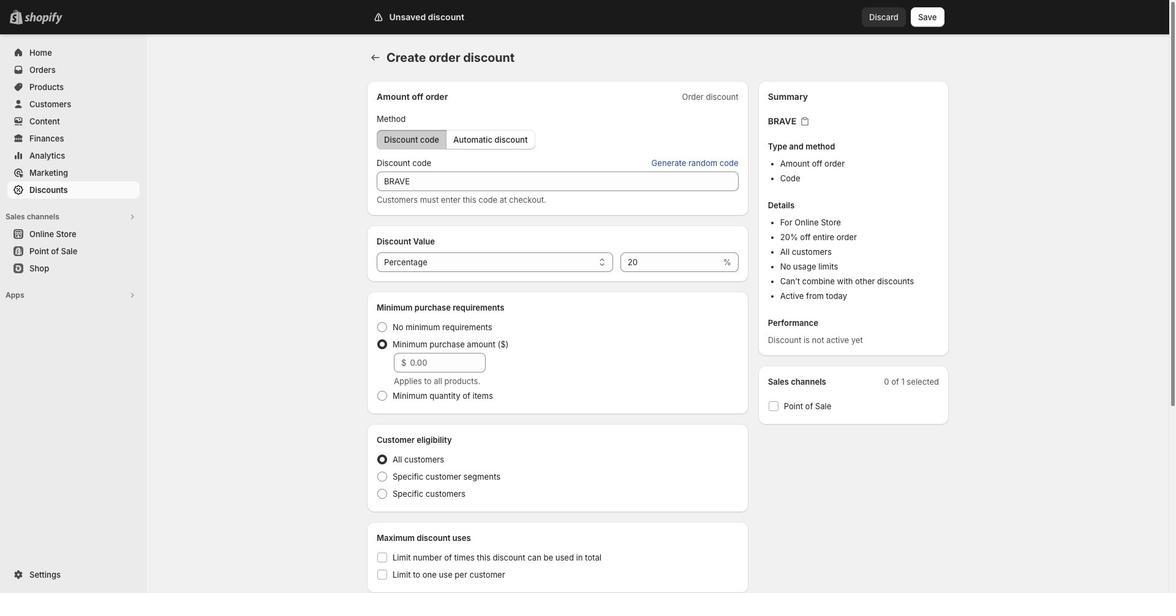 Task type: describe. For each thing, give the bounding box(es) containing it.
0.00 text field
[[410, 353, 486, 373]]

shopify image
[[25, 12, 63, 25]]



Task type: vqa. For each thing, say whether or not it's contained in the screenshot.
the bottom customer
no



Task type: locate. For each thing, give the bounding box(es) containing it.
None text field
[[377, 172, 739, 191], [621, 253, 721, 272], [377, 172, 739, 191], [621, 253, 721, 272]]



